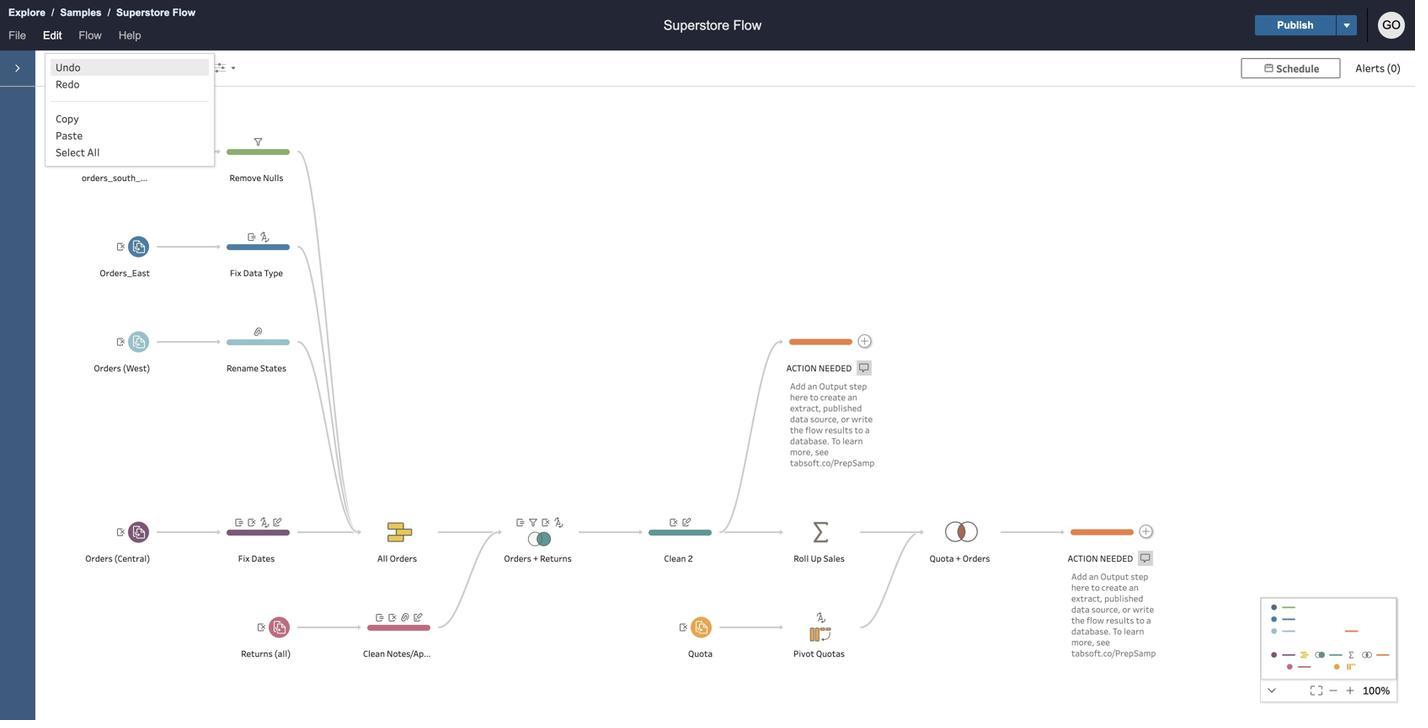 Task type: vqa. For each thing, say whether or not it's contained in the screenshot.
'Color'
no



Task type: locate. For each thing, give the bounding box(es) containing it.
+ for quota
[[956, 553, 961, 564]]

1 horizontal spatial add an output step here to create an extract, published data source, or write the flow results to a database. to learn more, see tabsoft.co/prepsamp
[[1072, 571, 1156, 659]]

go
[[1382, 19, 1401, 32]]

edit button
[[34, 26, 70, 51]]

+ for orders
[[533, 553, 538, 564]]

create
[[820, 391, 846, 403], [1102, 582, 1127, 593]]

clean left 'notes/approver' on the bottom of the page
[[363, 648, 385, 660]]

0 vertical spatial flow
[[805, 424, 823, 436]]

1 vertical spatial to
[[1113, 625, 1122, 637]]

see
[[815, 446, 829, 458], [1097, 636, 1110, 648]]

0 vertical spatial data
[[790, 413, 808, 425]]

0 horizontal spatial add
[[790, 380, 806, 392]]

1 horizontal spatial returns
[[540, 553, 572, 564]]

1 vertical spatial clean
[[363, 648, 385, 660]]

1 vertical spatial add an output step here to create an extract, published data source, or write the flow results to a database. to learn more, see tabsoft.co/prepsamp
[[1072, 571, 1156, 659]]

fix left data
[[230, 267, 241, 279]]

0 vertical spatial extract,
[[790, 402, 821, 414]]

notes/approver
[[387, 648, 450, 660]]

0 horizontal spatial see
[[815, 446, 829, 458]]

1 vertical spatial returns
[[241, 648, 273, 660]]

1 horizontal spatial or
[[1122, 604, 1131, 615]]

orders_east
[[100, 267, 150, 279]]

0 vertical spatial step
[[849, 380, 867, 392]]

orders (central)
[[85, 553, 150, 564]]

1 + from the left
[[533, 553, 538, 564]]

orders for orders + returns
[[504, 553, 531, 564]]

flow button
[[70, 26, 110, 51]]

file button
[[0, 26, 34, 51]]

1 vertical spatial output
[[1101, 571, 1129, 583]]

clean for clean notes/approver
[[363, 648, 385, 660]]

clean left 2
[[664, 553, 686, 564]]

add an output step here to create an extract, published data source, or write the flow results to a database. to learn more, see tabsoft.co/prepsamp
[[790, 380, 875, 469], [1072, 571, 1156, 659]]

1 horizontal spatial flow
[[1087, 615, 1104, 626]]

data
[[790, 413, 808, 425], [1072, 604, 1090, 615]]

1 horizontal spatial data
[[1072, 604, 1090, 615]]

1 horizontal spatial a
[[1146, 615, 1151, 626]]

roll
[[794, 553, 809, 564]]

orders
[[94, 362, 121, 374], [85, 553, 113, 564], [390, 553, 417, 564], [504, 553, 531, 564], [963, 553, 990, 564]]

fix
[[230, 267, 241, 279], [238, 553, 250, 564]]

/
[[51, 7, 54, 18], [108, 7, 110, 18]]

flow
[[805, 424, 823, 436], [1087, 615, 1104, 626]]

needed
[[819, 362, 852, 374], [1100, 553, 1133, 564]]

quota
[[930, 553, 954, 564], [688, 648, 713, 660]]

1 horizontal spatial create
[[1102, 582, 1127, 593]]

returns
[[540, 553, 572, 564], [241, 648, 273, 660]]

tabsoft.co/prepsamp
[[790, 457, 875, 469], [1072, 647, 1156, 659]]

0 vertical spatial quota
[[930, 553, 954, 564]]

learn
[[842, 435, 863, 447], [1124, 625, 1144, 637]]

(central)
[[114, 553, 150, 564]]

pivot quotas
[[794, 648, 845, 660]]

1 vertical spatial extract,
[[1072, 593, 1103, 604]]

action needed
[[787, 362, 852, 374], [1068, 553, 1133, 564]]

all
[[87, 145, 100, 159], [377, 553, 388, 564]]

0 horizontal spatial all
[[87, 145, 100, 159]]

0 horizontal spatial clean
[[363, 648, 385, 660]]

0 horizontal spatial action needed
[[787, 362, 852, 374]]

0 horizontal spatial the
[[790, 424, 804, 436]]

1 horizontal spatial clean
[[664, 553, 686, 564]]

paste
[[56, 128, 83, 142]]

0 vertical spatial needed
[[819, 362, 852, 374]]

up
[[811, 553, 822, 564]]

0 horizontal spatial more,
[[790, 446, 813, 458]]

1 horizontal spatial superstore
[[664, 18, 730, 33]]

0 vertical spatial returns
[[540, 553, 572, 564]]

0 vertical spatial action
[[787, 362, 817, 374]]

step
[[849, 380, 867, 392], [1131, 571, 1148, 583]]

0 horizontal spatial tabsoft.co/prepsamp
[[790, 457, 875, 469]]

1 horizontal spatial learn
[[1124, 625, 1144, 637]]

redo image
[[70, 56, 95, 81]]

write
[[851, 413, 873, 425], [1133, 604, 1154, 615]]

0 horizontal spatial here
[[790, 391, 808, 403]]

remove
[[230, 172, 261, 184]]

the
[[790, 424, 804, 436], [1072, 615, 1085, 626]]

1 horizontal spatial needed
[[1100, 553, 1133, 564]]

0 vertical spatial output
[[819, 380, 848, 392]]

1 vertical spatial needed
[[1100, 553, 1133, 564]]

here
[[790, 391, 808, 403], [1072, 582, 1089, 593]]

1 vertical spatial quota
[[688, 648, 713, 660]]

0 vertical spatial clean
[[664, 553, 686, 564]]

1 horizontal spatial quota
[[930, 553, 954, 564]]

0 vertical spatial action needed
[[787, 362, 852, 374]]

undo
[[56, 60, 81, 74]]

menu
[[45, 54, 214, 166]]

a
[[865, 424, 870, 436], [1146, 615, 1151, 626]]

2 + from the left
[[956, 553, 961, 564]]

1 vertical spatial action needed
[[1068, 553, 1133, 564]]

all inside copy paste select all
[[87, 145, 100, 159]]

an
[[808, 380, 817, 392], [848, 391, 857, 403], [1089, 571, 1099, 583], [1129, 582, 1139, 593]]

data
[[243, 267, 262, 279]]

action
[[787, 362, 817, 374], [1068, 553, 1098, 564]]

add
[[790, 380, 806, 392], [1072, 571, 1087, 583]]

go button
[[1378, 12, 1405, 39]]

0 vertical spatial write
[[851, 413, 873, 425]]

flow
[[172, 7, 195, 18], [733, 18, 762, 33], [79, 29, 102, 42]]

0 horizontal spatial action
[[787, 362, 817, 374]]

1 vertical spatial action
[[1068, 553, 1098, 564]]

0 horizontal spatial /
[[51, 7, 54, 18]]

0 horizontal spatial database.
[[790, 435, 830, 447]]

1 horizontal spatial action needed
[[1068, 553, 1133, 564]]

1 horizontal spatial here
[[1072, 582, 1089, 593]]

superstore flow link
[[115, 4, 196, 21]]

1 horizontal spatial extract,
[[1072, 593, 1103, 604]]

/ up edit on the top left of the page
[[51, 7, 54, 18]]

output
[[819, 380, 848, 392], [1101, 571, 1129, 583]]

0 vertical spatial all
[[87, 145, 100, 159]]

database.
[[790, 435, 830, 447], [1072, 625, 1111, 637]]

0 horizontal spatial source,
[[810, 413, 839, 425]]

orders_south_2015
[[82, 172, 161, 184]]

explore link
[[8, 4, 46, 21]]

0 vertical spatial published
[[823, 402, 862, 414]]

or
[[841, 413, 850, 425], [1122, 604, 1131, 615]]

results
[[825, 424, 853, 436], [1106, 615, 1134, 626]]

1 horizontal spatial step
[[1131, 571, 1148, 583]]

copy paste select all
[[56, 112, 100, 159]]

publish
[[1277, 19, 1314, 31]]

fix left dates on the left
[[238, 553, 250, 564]]

superstore
[[116, 7, 170, 18], [664, 18, 730, 33]]

0 vertical spatial tabsoft.co/prepsamp
[[790, 457, 875, 469]]

source,
[[810, 413, 839, 425], [1092, 604, 1121, 615]]

1 vertical spatial fix
[[238, 553, 250, 564]]

0 horizontal spatial results
[[825, 424, 853, 436]]

schedule
[[1277, 61, 1320, 75]]

more,
[[790, 446, 813, 458], [1072, 636, 1095, 648]]

clean
[[664, 553, 686, 564], [363, 648, 385, 660]]

extract,
[[790, 402, 821, 414], [1072, 593, 1103, 604]]

dates
[[252, 553, 275, 564]]

fix for fix data type
[[230, 267, 241, 279]]

1 horizontal spatial published
[[1105, 593, 1143, 604]]

/ right "samples"
[[108, 7, 110, 18]]

1 horizontal spatial +
[[956, 553, 961, 564]]

(west)
[[123, 362, 150, 374]]

1 vertical spatial create
[[1102, 582, 1127, 593]]

fix data type
[[230, 267, 283, 279]]

0 horizontal spatial flow
[[79, 29, 102, 42]]

1 vertical spatial add
[[1072, 571, 1087, 583]]

to
[[832, 435, 841, 447], [1113, 625, 1122, 637]]

1 vertical spatial more,
[[1072, 636, 1095, 648]]

add an output step to run the flow image
[[181, 56, 206, 81]]

1 horizontal spatial to
[[1113, 625, 1122, 637]]

+
[[533, 553, 538, 564], [956, 553, 961, 564]]

schedule button
[[1241, 58, 1341, 78]]

0 horizontal spatial data
[[790, 413, 808, 425]]

0 vertical spatial or
[[841, 413, 850, 425]]

0 horizontal spatial superstore
[[116, 7, 170, 18]]

0 horizontal spatial add an output step here to create an extract, published data source, or write the flow results to a database. to learn more, see tabsoft.co/prepsamp
[[790, 380, 875, 469]]

1 horizontal spatial flow
[[172, 7, 195, 18]]

1 / from the left
[[51, 7, 54, 18]]

published
[[823, 402, 862, 414], [1105, 593, 1143, 604]]

remove nulls
[[230, 172, 283, 184]]

to
[[810, 391, 819, 403], [855, 424, 863, 436], [1091, 582, 1100, 593], [1136, 615, 1145, 626]]

1 vertical spatial the
[[1072, 615, 1085, 626]]

0 vertical spatial more,
[[790, 446, 813, 458]]

quotas
[[816, 648, 845, 660]]



Task type: describe. For each thing, give the bounding box(es) containing it.
clean for clean 2
[[664, 553, 686, 564]]

explore / samples / superstore flow
[[8, 7, 195, 18]]

edit
[[43, 29, 62, 42]]

all orders
[[377, 553, 417, 564]]

quota + orders
[[930, 553, 990, 564]]

1 vertical spatial database.
[[1072, 625, 1111, 637]]

0 horizontal spatial published
[[823, 402, 862, 414]]

type
[[264, 267, 283, 279]]

1 horizontal spatial output
[[1101, 571, 1129, 583]]

orders for orders (central)
[[85, 553, 113, 564]]

0 horizontal spatial returns
[[241, 648, 273, 660]]

explore
[[8, 7, 46, 18]]

file
[[8, 29, 26, 42]]

0 horizontal spatial needed
[[819, 362, 852, 374]]

nulls
[[263, 172, 283, 184]]

1 horizontal spatial tabsoft.co/prepsamp
[[1072, 647, 1156, 659]]

select
[[56, 145, 85, 159]]

undo menu item
[[51, 59, 209, 76]]

orders (west)
[[94, 362, 150, 374]]

0 vertical spatial learn
[[842, 435, 863, 447]]

1 horizontal spatial more,
[[1072, 636, 1095, 648]]

1 vertical spatial published
[[1105, 593, 1143, 604]]

orders + returns
[[504, 553, 572, 564]]

2 horizontal spatial flow
[[733, 18, 762, 33]]

0 vertical spatial here
[[790, 391, 808, 403]]

0 vertical spatial the
[[790, 424, 804, 436]]

roll up sales
[[794, 553, 845, 564]]

menu containing undo
[[45, 54, 214, 166]]

returns (all)
[[241, 648, 291, 660]]

superstore flow
[[664, 18, 762, 33]]

rename states
[[227, 362, 286, 374]]

0 vertical spatial see
[[815, 446, 829, 458]]

0 horizontal spatial extract,
[[790, 402, 821, 414]]

help button
[[110, 26, 150, 51]]

1 vertical spatial write
[[1133, 604, 1154, 615]]

flow inside flow popup button
[[79, 29, 102, 42]]

1 vertical spatial learn
[[1124, 625, 1144, 637]]

quota for quota + orders
[[930, 553, 954, 564]]

1 horizontal spatial add
[[1072, 571, 1087, 583]]

1 vertical spatial data
[[1072, 604, 1090, 615]]

1 horizontal spatial results
[[1106, 615, 1134, 626]]

1 vertical spatial or
[[1122, 604, 1131, 615]]

0 vertical spatial source,
[[810, 413, 839, 425]]

no refreshes available image
[[154, 56, 179, 81]]

(all)
[[274, 648, 291, 660]]

1 horizontal spatial all
[[377, 553, 388, 564]]

1 vertical spatial a
[[1146, 615, 1151, 626]]

fix for fix dates
[[238, 553, 250, 564]]

publish button
[[1255, 15, 1336, 35]]

(0)
[[1387, 61, 1401, 75]]

quota for quota
[[688, 648, 713, 660]]

orders for orders (west)
[[94, 362, 121, 374]]

1 horizontal spatial action
[[1068, 553, 1098, 564]]

0 vertical spatial results
[[825, 424, 853, 436]]

samples
[[60, 7, 102, 18]]

samples link
[[59, 4, 103, 21]]

0 vertical spatial add an output step here to create an extract, published data source, or write the flow results to a database. to learn more, see tabsoft.co/prepsamp
[[790, 380, 875, 469]]

alerts
[[1356, 61, 1385, 75]]

copy
[[56, 112, 79, 126]]

1 vertical spatial step
[[1131, 571, 1148, 583]]

2
[[688, 553, 693, 564]]

clean 2
[[664, 553, 693, 564]]

undo image
[[43, 56, 68, 81]]

0 horizontal spatial output
[[819, 380, 848, 392]]

1 vertical spatial flow
[[1087, 615, 1104, 626]]

0 vertical spatial a
[[865, 424, 870, 436]]

0 vertical spatial add
[[790, 380, 806, 392]]

0 horizontal spatial or
[[841, 413, 850, 425]]

states
[[260, 362, 286, 374]]

clean notes/approver
[[363, 648, 450, 660]]

redo
[[56, 77, 80, 91]]

pivot
[[794, 648, 814, 660]]

0 horizontal spatial flow
[[805, 424, 823, 436]]

1 horizontal spatial the
[[1072, 615, 1085, 626]]

undo redo
[[56, 60, 81, 91]]

0 vertical spatial to
[[832, 435, 841, 447]]

0 vertical spatial create
[[820, 391, 846, 403]]

1 horizontal spatial source,
[[1092, 604, 1121, 615]]

help
[[119, 29, 141, 42]]

fix dates
[[238, 553, 275, 564]]

1 horizontal spatial see
[[1097, 636, 1110, 648]]

sales
[[824, 553, 845, 564]]

0 horizontal spatial step
[[849, 380, 867, 392]]

alerts (0)
[[1356, 61, 1401, 75]]

2 / from the left
[[108, 7, 110, 18]]

rename
[[227, 362, 259, 374]]



